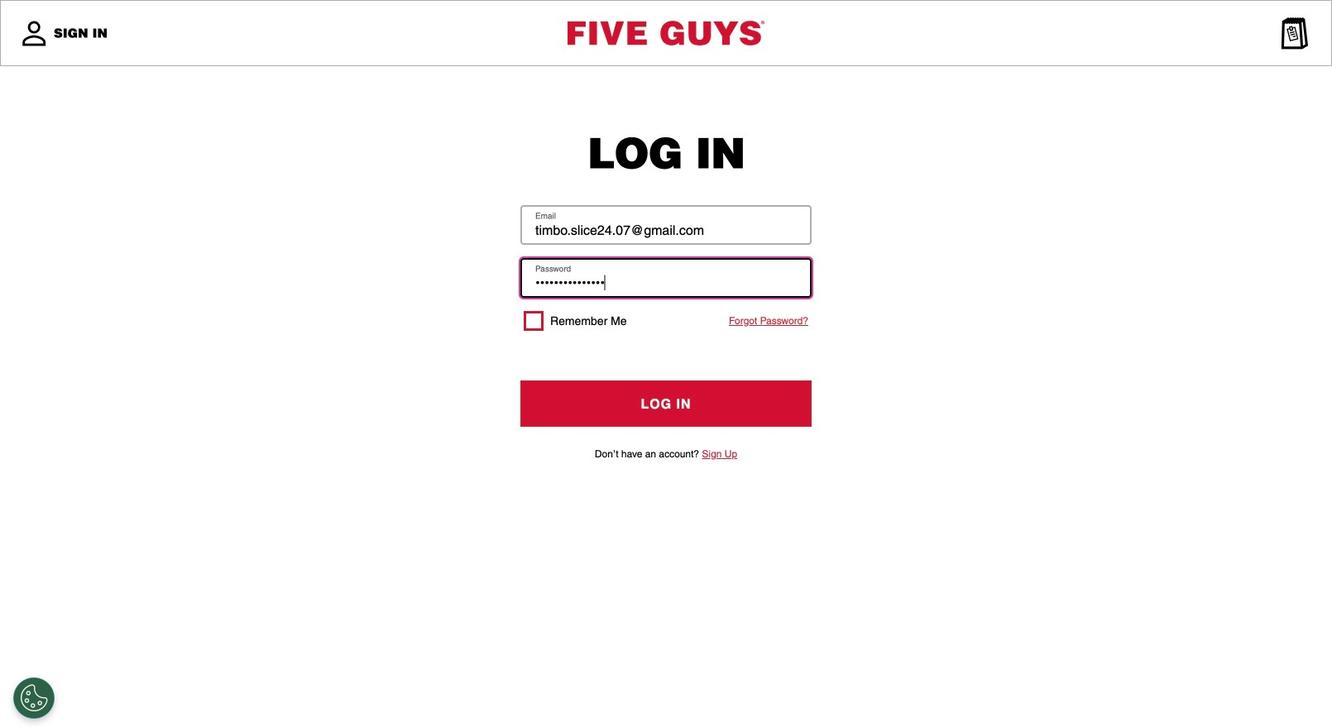 Task type: describe. For each thing, give the bounding box(es) containing it.
main element
[[0, 0, 1332, 66]]

five guys home, opens in new tab image
[[568, 21, 765, 46]]



Task type: locate. For each thing, give the bounding box(es) containing it.
bag icon image
[[1278, 17, 1311, 50]]



